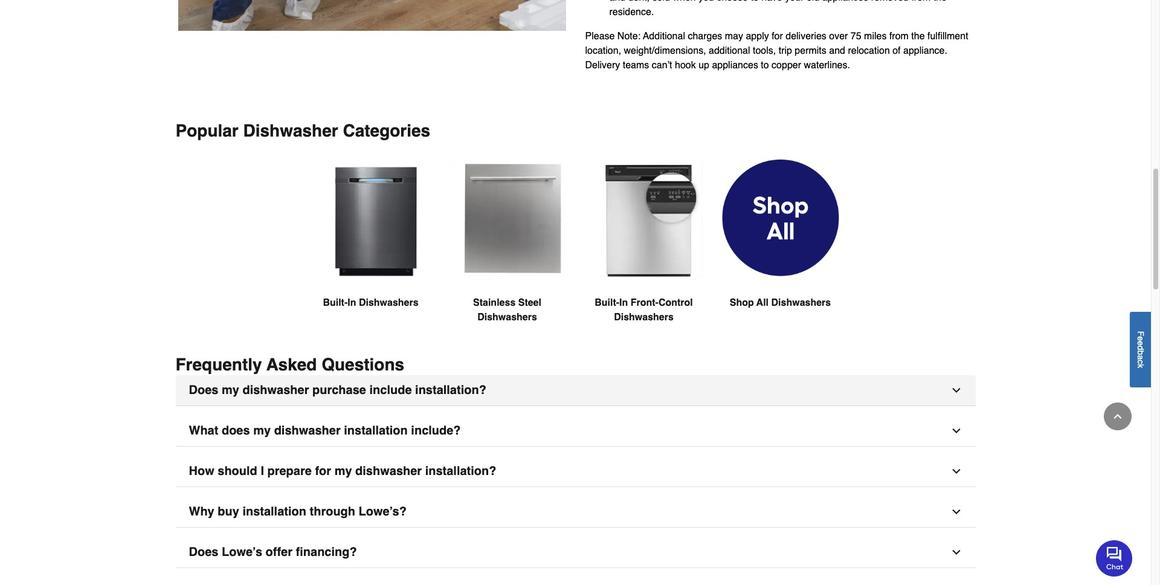 Task type: describe. For each thing, give the bounding box(es) containing it.
buy
[[218, 505, 239, 519]]

appliance.
[[904, 46, 948, 57]]

fulfillment
[[928, 31, 969, 42]]

please
[[586, 31, 615, 42]]

0 horizontal spatial my
[[222, 384, 239, 397]]

categories
[[343, 121, 431, 141]]

why
[[189, 505, 214, 519]]

all
[[757, 298, 769, 309]]

financing?
[[296, 546, 357, 560]]

delivery
[[586, 60, 620, 71]]

dishwashers for all
[[772, 298, 831, 309]]

built-in dishwashers link
[[312, 160, 430, 339]]

permits
[[795, 46, 827, 57]]

miles
[[865, 31, 887, 42]]

shop all dishwashers link
[[722, 160, 839, 339]]

hook
[[675, 60, 696, 71]]

purchase
[[313, 384, 366, 397]]

up
[[699, 60, 710, 71]]

through
[[310, 505, 356, 519]]

stainless steel dishwashers link
[[449, 160, 566, 354]]

how should i prepare for my dishwasher installation? button
[[176, 457, 976, 488]]

stainless
[[473, 298, 516, 309]]

frequently
[[176, 355, 262, 375]]

chevron down image for lowe's?
[[951, 506, 963, 518]]

the
[[912, 31, 925, 42]]

front-
[[631, 298, 659, 309]]

a
[[1137, 355, 1146, 360]]

f e e d b a c k
[[1137, 331, 1146, 368]]

location,
[[586, 46, 622, 57]]

to
[[761, 60, 769, 71]]

of
[[893, 46, 901, 57]]

may
[[725, 31, 744, 42]]

control
[[659, 298, 693, 309]]

apply
[[746, 31, 769, 42]]

can't
[[652, 60, 673, 71]]

f
[[1137, 331, 1146, 336]]

what does my dishwasher installation include? button
[[176, 416, 976, 447]]

built- for built-in dishwashers
[[323, 298, 348, 309]]

two lowe's independent installers installing a stainless steel dishwasher in a kitchen. image
[[178, 0, 566, 31]]

in for dishwashers
[[348, 298, 356, 309]]

does
[[222, 424, 250, 438]]

for inside button
[[315, 465, 331, 478]]

lowe's
[[222, 546, 262, 560]]

appliances
[[712, 60, 759, 71]]

2 e from the top
[[1137, 341, 1146, 345]]

why buy installation through lowe's? button
[[176, 497, 976, 528]]

include
[[370, 384, 412, 397]]

shop all. image
[[722, 160, 839, 277]]

c
[[1137, 360, 1146, 364]]

a stainless steel built-in front-control dishwasher. image
[[586, 160, 703, 277]]

relocation
[[848, 46, 890, 57]]



Task type: vqa. For each thing, say whether or not it's contained in the screenshot.
livestock supplies
no



Task type: locate. For each thing, give the bounding box(es) containing it.
1 e from the top
[[1137, 336, 1146, 341]]

dishwashers inside 'built-in front-control dishwashers'
[[614, 312, 674, 323]]

dishwasher
[[243, 384, 309, 397], [274, 424, 341, 438], [356, 465, 422, 478]]

scroll to top element
[[1105, 403, 1132, 430]]

my right 'does'
[[253, 424, 271, 438]]

for right prepare
[[315, 465, 331, 478]]

for up trip
[[772, 31, 783, 42]]

1 chevron down image from the top
[[951, 425, 963, 437]]

4 chevron down image from the top
[[951, 547, 963, 559]]

chevron down image inside does lowe's offer financing? "button"
[[951, 547, 963, 559]]

chat invite button image
[[1097, 540, 1134, 577]]

0 horizontal spatial in
[[348, 298, 356, 309]]

2 does from the top
[[189, 546, 218, 560]]

1 does from the top
[[189, 384, 218, 397]]

installation? inside button
[[425, 465, 497, 478]]

a stainless steel dishwasher with a bar-style handle for opening and closing. image
[[449, 160, 566, 277]]

1 vertical spatial installation
[[243, 505, 306, 519]]

e up b
[[1137, 341, 1146, 345]]

teams
[[623, 60, 649, 71]]

installation? down include?
[[425, 465, 497, 478]]

what
[[189, 424, 218, 438]]

installation
[[344, 424, 408, 438], [243, 505, 306, 519]]

does my dishwasher purchase include installation?
[[189, 384, 487, 397]]

why buy installation through lowe's?
[[189, 505, 407, 519]]

copper
[[772, 60, 802, 71]]

a dark gray built-in dishwasher. image
[[312, 160, 430, 277]]

asked
[[267, 355, 317, 375]]

does my dishwasher purchase include installation? button
[[176, 376, 976, 407]]

dishwasher
[[243, 121, 338, 141]]

chevron down image inside what does my dishwasher installation include? button
[[951, 425, 963, 437]]

tools,
[[753, 46, 776, 57]]

does for does lowe's offer financing?
[[189, 546, 218, 560]]

75
[[851, 31, 862, 42]]

0 vertical spatial installation
[[344, 424, 408, 438]]

0 vertical spatial does
[[189, 384, 218, 397]]

does inside "button"
[[189, 546, 218, 560]]

2 vertical spatial dishwasher
[[356, 465, 422, 478]]

3 chevron down image from the top
[[951, 506, 963, 518]]

in
[[348, 298, 356, 309], [620, 298, 628, 309]]

0 vertical spatial my
[[222, 384, 239, 397]]

i
[[261, 465, 264, 478]]

how
[[189, 465, 214, 478]]

chevron down image for installation
[[951, 425, 963, 437]]

installation? inside button
[[415, 384, 487, 397]]

trip
[[779, 46, 793, 57]]

b
[[1137, 350, 1146, 355]]

in for front-
[[620, 298, 628, 309]]

note:
[[618, 31, 641, 42]]

lowe's?
[[359, 505, 407, 519]]

1 vertical spatial my
[[253, 424, 271, 438]]

2 horizontal spatial my
[[335, 465, 352, 478]]

dishwashers for in
[[359, 298, 419, 309]]

does lowe's offer financing?
[[189, 546, 357, 560]]

how should i prepare for my dishwasher installation?
[[189, 465, 497, 478]]

2 in from the left
[[620, 298, 628, 309]]

does down frequently
[[189, 384, 218, 397]]

waterlines.
[[804, 60, 851, 71]]

dishwasher up prepare
[[274, 424, 341, 438]]

chevron down image inside why buy installation through lowe's? button
[[951, 506, 963, 518]]

deliveries
[[786, 31, 827, 42]]

built-in front-control dishwashers
[[595, 298, 693, 323]]

built- inside 'built-in front-control dishwashers'
[[595, 298, 620, 309]]

0 vertical spatial dishwasher
[[243, 384, 309, 397]]

popular dishwasher categories
[[176, 121, 431, 141]]

installation?
[[415, 384, 487, 397], [425, 465, 497, 478]]

f e e d b a c k button
[[1131, 312, 1152, 387]]

what does my dishwasher installation include?
[[189, 424, 461, 438]]

1 horizontal spatial for
[[772, 31, 783, 42]]

popular
[[176, 121, 239, 141]]

does for does my dishwasher purchase include installation?
[[189, 384, 218, 397]]

frequently asked questions
[[176, 355, 405, 375]]

prepare
[[268, 465, 312, 478]]

built-in front-control dishwashers link
[[586, 160, 703, 354]]

offer
[[266, 546, 293, 560]]

from
[[890, 31, 909, 42]]

2 chevron down image from the top
[[951, 466, 963, 478]]

1 vertical spatial for
[[315, 465, 331, 478]]

charges
[[688, 31, 723, 42]]

additional
[[709, 46, 751, 57]]

and
[[830, 46, 846, 57]]

0 vertical spatial installation?
[[415, 384, 487, 397]]

my inside button
[[335, 465, 352, 478]]

1 horizontal spatial built-
[[595, 298, 620, 309]]

d
[[1137, 345, 1146, 350]]

chevron down image
[[951, 385, 963, 397]]

1 in from the left
[[348, 298, 356, 309]]

e
[[1137, 336, 1146, 341], [1137, 341, 1146, 345]]

installation? up include?
[[415, 384, 487, 397]]

over
[[830, 31, 848, 42]]

questions
[[322, 355, 405, 375]]

0 horizontal spatial installation
[[243, 505, 306, 519]]

steel
[[519, 298, 542, 309]]

dishwashers
[[359, 298, 419, 309], [772, 298, 831, 309], [478, 312, 537, 323], [614, 312, 674, 323]]

1 vertical spatial installation?
[[425, 465, 497, 478]]

my up through
[[335, 465, 352, 478]]

dishwasher up the 'lowe's?'
[[356, 465, 422, 478]]

0 vertical spatial for
[[772, 31, 783, 42]]

include?
[[411, 424, 461, 438]]

my down frequently
[[222, 384, 239, 397]]

in inside 'built-in front-control dishwashers'
[[620, 298, 628, 309]]

built- for built-in front-control dishwashers
[[595, 298, 620, 309]]

additional
[[643, 31, 686, 42]]

please note: additional charges may apply for deliveries over 75 miles from the fulfillment location, weight/dimensions, additional tools, trip permits and relocation of appliance. delivery teams can't hook up appliances to copper waterlines.
[[586, 31, 969, 71]]

for inside please note: additional charges may apply for deliveries over 75 miles from the fulfillment location, weight/dimensions, additional tools, trip permits and relocation of appliance. delivery teams can't hook up appliances to copper waterlines.
[[772, 31, 783, 42]]

1 vertical spatial dishwasher
[[274, 424, 341, 438]]

0 horizontal spatial built-
[[323, 298, 348, 309]]

dishwasher inside button
[[356, 465, 422, 478]]

installation up does lowe's offer financing?
[[243, 505, 306, 519]]

2 vertical spatial my
[[335, 465, 352, 478]]

built-
[[323, 298, 348, 309], [595, 298, 620, 309]]

e up d
[[1137, 336, 1146, 341]]

does
[[189, 384, 218, 397], [189, 546, 218, 560]]

chevron down image inside how should i prepare for my dishwasher installation? button
[[951, 466, 963, 478]]

1 built- from the left
[[323, 298, 348, 309]]

shop
[[730, 298, 754, 309]]

chevron up image
[[1112, 410, 1124, 423]]

shop all dishwashers
[[730, 298, 831, 309]]

should
[[218, 465, 257, 478]]

does inside button
[[189, 384, 218, 397]]

weight/dimensions,
[[624, 46, 706, 57]]

chevron down image for for
[[951, 466, 963, 478]]

stainless steel dishwashers
[[473, 298, 542, 323]]

0 horizontal spatial for
[[315, 465, 331, 478]]

built-in dishwashers
[[323, 298, 419, 309]]

1 horizontal spatial in
[[620, 298, 628, 309]]

my
[[222, 384, 239, 397], [253, 424, 271, 438], [335, 465, 352, 478]]

1 horizontal spatial my
[[253, 424, 271, 438]]

does left lowe's
[[189, 546, 218, 560]]

2 built- from the left
[[595, 298, 620, 309]]

dishwashers inside stainless steel dishwashers
[[478, 312, 537, 323]]

1 vertical spatial does
[[189, 546, 218, 560]]

does lowe's offer financing? button
[[176, 538, 976, 569]]

installation down the 'include'
[[344, 424, 408, 438]]

dishwashers for steel
[[478, 312, 537, 323]]

k
[[1137, 364, 1146, 368]]

dishwasher down frequently asked questions in the left bottom of the page
[[243, 384, 309, 397]]

chevron down image
[[951, 425, 963, 437], [951, 466, 963, 478], [951, 506, 963, 518], [951, 547, 963, 559]]

1 horizontal spatial installation
[[344, 424, 408, 438]]

for
[[772, 31, 783, 42], [315, 465, 331, 478]]



